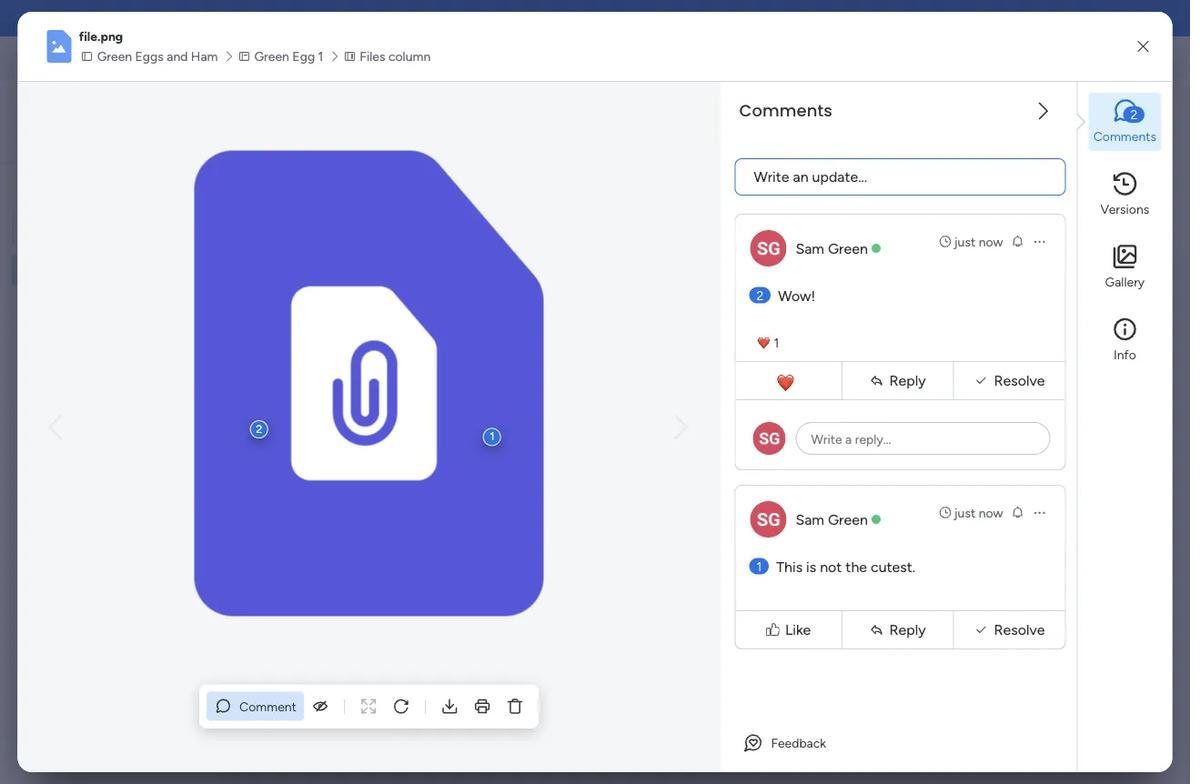 Task type: locate. For each thing, give the bounding box(es) containing it.
0 vertical spatial just
[[954, 234, 976, 249]]

change email address
[[811, 10, 945, 26]]

info button
[[1089, 311, 1162, 369]]

green egg 1 button
[[236, 46, 329, 66]]

0 vertical spatial 2
[[1131, 107, 1138, 122]]

0 vertical spatial now
[[979, 234, 1003, 249]]

options image right /
[[1138, 101, 1159, 123]]

sam green up wow! on the right of the page
[[796, 240, 868, 257]]

your
[[341, 10, 368, 26], [746, 134, 771, 150]]

2 inside the 2 comments
[[1131, 107, 1138, 122]]

write
[[754, 168, 789, 186], [811, 432, 842, 447]]

versions button
[[1089, 166, 1162, 224]]

and inside button
[[167, 49, 188, 64]]

write an update...
[[754, 168, 867, 186]]

invite / 1
[[1070, 105, 1118, 121]]

and left keep
[[606, 134, 627, 150]]

options image right reminder image
[[1032, 234, 1047, 249]]

2 reply from the top
[[890, 621, 926, 639]]

1 vertical spatial sam green
[[796, 511, 868, 528]]

0 vertical spatial resolve
[[994, 372, 1045, 389]]

of right type
[[379, 134, 392, 150]]

automate
[[1046, 167, 1103, 182]]

sam
[[796, 240, 824, 257], [796, 511, 824, 528]]

your inside manage any type of project. assign owners, set timelines and keep track of where your project stands. button
[[746, 134, 771, 150]]

reply up reply... on the bottom right of the page
[[890, 372, 926, 389]]

m button
[[13, 174, 181, 205]]

2 just now link from the top
[[938, 504, 1003, 522]]

1 vertical spatial reply
[[890, 621, 926, 639]]

reply button up reply... on the bottom right of the page
[[846, 366, 950, 396]]

please
[[248, 10, 287, 26]]

sam green link up wow! on the right of the page
[[796, 240, 868, 257]]

2 resolve from the top
[[994, 621, 1045, 639]]

1 just now from the top
[[954, 234, 1003, 249]]

email right resend
[[764, 10, 796, 26]]

green down file.png
[[97, 49, 132, 64]]

add widget
[[414, 215, 481, 231]]

write for write an update...
[[754, 168, 789, 186]]

sam green link up not
[[796, 511, 868, 528]]

1 just from the top
[[954, 234, 976, 249]]

0 vertical spatial sam green
[[796, 240, 868, 257]]

reply button for 2nd resolve button from the top
[[846, 615, 950, 645]]

just now for this is not the cutest.
[[954, 505, 1003, 520]]

2 sam green from the top
[[796, 511, 868, 528]]

reply down cutest.
[[890, 621, 926, 639]]

reply button down cutest.
[[846, 615, 950, 645]]

options image
[[1138, 101, 1159, 123], [1032, 234, 1047, 249]]

2 just from the top
[[954, 505, 976, 520]]

just for this is not the cutest.
[[954, 505, 976, 520]]

0 vertical spatial just now
[[954, 234, 1003, 249]]

feedback
[[771, 736, 826, 751]]

email right change
[[862, 10, 894, 26]]

green
[[97, 49, 132, 64], [254, 49, 289, 64], [828, 240, 868, 257], [828, 511, 868, 528]]

2 reply button from the top
[[846, 615, 950, 645]]

1 sam from the top
[[796, 240, 824, 257]]

1 vertical spatial comments
[[1094, 129, 1157, 144]]

write for write a reply...
[[811, 432, 842, 447]]

now for wow!
[[979, 234, 1003, 249]]

0 vertical spatial reply
[[890, 372, 926, 389]]

assign
[[442, 134, 480, 150]]

sam green up not
[[796, 511, 868, 528]]

just left reminder icon
[[954, 505, 976, 520]]

3 email from the left
[[862, 10, 894, 26]]

egg
[[292, 49, 315, 64]]

1 vertical spatial options image
[[1032, 234, 1047, 249]]

info
[[1114, 347, 1136, 363]]

0 vertical spatial resolve button
[[958, 366, 1061, 396]]

0 vertical spatial write
[[754, 168, 789, 186]]

out
[[358, 302, 377, 318]]

0 horizontal spatial and
[[167, 49, 188, 64]]

manage any type of project. assign owners, set timelines and keep track of where your project stands.
[[278, 134, 859, 150]]

Search for files search field
[[297, 263, 462, 292]]

cutest.
[[871, 558, 916, 576]]

0 horizontal spatial options image
[[1032, 234, 1047, 249]]

1 vertical spatial and
[[606, 134, 627, 150]]

resend
[[715, 10, 761, 26]]

1 vertical spatial resolve
[[994, 621, 1045, 639]]

sam up wow! on the right of the page
[[796, 240, 824, 257]]

green eggs and ham button
[[79, 46, 223, 66]]

just now link left reminder icon
[[938, 504, 1003, 522]]

reminder image
[[1010, 234, 1025, 248]]

1 horizontal spatial email
[[764, 10, 796, 26]]

write inside 'button'
[[754, 168, 789, 186]]

0 vertical spatial and
[[167, 49, 188, 64]]

see plans
[[318, 51, 373, 66]]

2 sam from the top
[[796, 511, 824, 528]]

ham
[[191, 49, 218, 64]]

1 vertical spatial your
[[746, 134, 771, 150]]

2 horizontal spatial 2
[[1131, 107, 1138, 122]]

comment
[[239, 699, 297, 714]]

0 vertical spatial just now link
[[938, 232, 1003, 251]]

1 now from the top
[[979, 234, 1003, 249]]

sam green link for this is not the cutest.
[[796, 511, 868, 528]]

1 vertical spatial just now
[[954, 505, 1003, 520]]

just now
[[954, 234, 1003, 249], [954, 505, 1003, 520]]

1 vertical spatial sam green link
[[796, 511, 868, 528]]

1 vertical spatial now
[[979, 505, 1003, 520]]

1 vertical spatial 2
[[757, 288, 764, 303]]

1 vertical spatial just
[[954, 505, 976, 520]]

and inside button
[[606, 134, 627, 150]]

m
[[21, 182, 32, 197]]

project
[[775, 134, 816, 150]]

1 reply button from the top
[[846, 366, 950, 396]]

of right out
[[380, 302, 392, 318]]

2 now from the top
[[979, 505, 1003, 520]]

now left reminder icon
[[979, 505, 1003, 520]]

reply button
[[846, 366, 950, 396], [846, 615, 950, 645]]

of for file
[[380, 302, 392, 318]]

2 sam green link from the top
[[796, 511, 868, 528]]

sam up is
[[796, 511, 824, 528]]

1 sam green link from the top
[[796, 240, 868, 257]]

email up files column "button"
[[372, 10, 404, 26]]

1 vertical spatial sam
[[796, 511, 824, 528]]

versions
[[1101, 202, 1150, 217]]

your right where
[[746, 134, 771, 150]]

2 horizontal spatial email
[[862, 10, 894, 26]]

0 vertical spatial comments
[[739, 99, 833, 122]]

0 horizontal spatial 2
[[256, 423, 262, 436]]

eggs
[[135, 49, 164, 64]]

write left an
[[754, 168, 789, 186]]

0 vertical spatial sam green link
[[796, 240, 868, 257]]

sam green link for wow!
[[796, 240, 868, 257]]

filter
[[718, 215, 746, 231]]

just now left reminder icon
[[954, 505, 1003, 520]]

address
[[897, 10, 945, 26]]

2 vertical spatial 2
[[256, 423, 262, 436]]

like
[[785, 621, 811, 639]]

now left reminder image
[[979, 234, 1003, 249]]

plans
[[343, 51, 373, 66]]

list box
[[0, 251, 232, 531]]

1
[[318, 49, 323, 64], [1113, 105, 1118, 121], [349, 302, 355, 318], [396, 302, 401, 318], [774, 335, 779, 351], [490, 431, 494, 444], [757, 559, 762, 574]]

gallery
[[1105, 274, 1145, 290]]

just now left reminder image
[[954, 234, 1003, 249]]

1 vertical spatial resolve button
[[958, 615, 1061, 645]]

my work image
[[16, 129, 33, 145]]

calendar button
[[378, 160, 456, 189]]

your up plans
[[341, 10, 368, 26]]

now
[[979, 234, 1003, 249], [979, 505, 1003, 520]]

add
[[414, 215, 438, 231]]

2 email from the left
[[764, 10, 796, 26]]

1 horizontal spatial write
[[811, 432, 842, 447]]

1 horizontal spatial and
[[606, 134, 627, 150]]

workspace image
[[17, 180, 35, 200]]

1 horizontal spatial your
[[746, 134, 771, 150]]

and left ham
[[167, 49, 188, 64]]

sam green
[[796, 240, 868, 257], [796, 511, 868, 528]]

0 horizontal spatial email
[[372, 10, 404, 26]]

0 vertical spatial your
[[341, 10, 368, 26]]

1 vertical spatial just now link
[[938, 504, 1003, 522]]

main content
[[241, 0, 1190, 784]]

reply
[[890, 372, 926, 389], [890, 621, 926, 639]]

monday
[[81, 48, 143, 68]]

add widget button
[[381, 208, 489, 238]]

0 vertical spatial reply button
[[846, 366, 950, 396]]

2 just now from the top
[[954, 505, 1003, 520]]

resolve button
[[958, 366, 1061, 396], [958, 615, 1061, 645]]

0 vertical spatial options image
[[1138, 101, 1159, 123]]

file.png
[[79, 29, 123, 44]]

sam green link
[[796, 240, 868, 257], [796, 511, 868, 528]]

of for assign
[[379, 134, 392, 150]]

sam for this is not the cutest.
[[796, 511, 824, 528]]

files column button
[[342, 46, 436, 66]]

dapulse integrations image
[[835, 168, 849, 182]]

just left reminder image
[[954, 234, 976, 249]]

1 just now link from the top
[[938, 232, 1003, 251]]

1 vertical spatial reply button
[[846, 615, 950, 645]]

invite / 1 button
[[1036, 98, 1127, 127]]

0 vertical spatial sam
[[796, 240, 824, 257]]

of
[[379, 134, 392, 150], [692, 134, 704, 150], [380, 302, 392, 318]]

arrow down image
[[753, 212, 775, 234]]

option
[[0, 254, 232, 258]]

1 button
[[750, 332, 786, 354]]

now for this is not the cutest.
[[979, 505, 1003, 520]]

1 resolve from the top
[[994, 372, 1045, 389]]

any
[[327, 134, 347, 150]]

write left a in the right of the page
[[811, 432, 842, 447]]

keep
[[630, 134, 657, 150]]

and
[[167, 49, 188, 64], [606, 134, 627, 150]]

2
[[1131, 107, 1138, 122], [757, 288, 764, 303], [256, 423, 262, 436]]

comments
[[739, 99, 833, 122], [1094, 129, 1157, 144]]

green left "egg"
[[254, 49, 289, 64]]

comments down /
[[1094, 129, 1157, 144]]

track
[[661, 134, 689, 150]]

manage any type of project. assign owners, set timelines and keep track of where your project stands. button
[[276, 131, 887, 153]]

this is not the cutest.
[[776, 558, 916, 576]]

0 horizontal spatial write
[[754, 168, 789, 186]]

sam green for this is not the cutest.
[[796, 511, 868, 528]]

comments up project
[[739, 99, 833, 122]]

just now link left reminder image
[[938, 232, 1003, 251]]

1 horizontal spatial 2
[[757, 288, 764, 303]]

None search field
[[297, 263, 462, 292]]

1 vertical spatial write
[[811, 432, 842, 447]]

1 sam green from the top
[[796, 240, 868, 257]]



Task type: describe. For each thing, give the bounding box(es) containing it.
1 inside button
[[1113, 105, 1118, 121]]

of right "track"
[[692, 134, 704, 150]]

resend email link
[[715, 10, 796, 26]]

set
[[530, 134, 548, 150]]

reminder image
[[1010, 505, 1025, 520]]

monday work management
[[81, 48, 283, 68]]

2 resolve button from the top
[[958, 615, 1061, 645]]

2 comments
[[1094, 107, 1157, 144]]

change
[[811, 10, 859, 26]]

write an update... button
[[735, 158, 1066, 196]]

email for resend email
[[764, 10, 796, 26]]

select product image
[[16, 49, 35, 67]]

timelines
[[551, 134, 603, 150]]

the
[[846, 558, 867, 576]]

showing 1 out of 1 file
[[297, 302, 421, 318]]

reply button for second resolve button from the bottom of the page
[[846, 366, 950, 396]]

see
[[318, 51, 340, 66]]

update...
[[812, 168, 867, 186]]

widget
[[441, 215, 481, 231]]

confirm
[[290, 10, 338, 26]]

showing
[[297, 302, 346, 318]]

address:
[[407, 10, 458, 26]]

a
[[845, 432, 852, 447]]

green inside 'green egg 1' button
[[254, 49, 289, 64]]

sam green image
[[1139, 44, 1168, 73]]

/
[[1105, 105, 1110, 121]]

like button
[[739, 603, 838, 657]]

see plans button
[[294, 45, 381, 72]]

management
[[184, 48, 283, 68]]

main content containing showing 1 out of 1 file
[[241, 0, 1190, 784]]

autopilot image
[[1023, 162, 1039, 185]]

type
[[350, 134, 376, 150]]

green inside green eggs and ham button
[[97, 49, 132, 64]]

just now for wow!
[[954, 234, 1003, 249]]

home image
[[16, 96, 35, 115]]

work
[[147, 48, 180, 68]]

not
[[820, 558, 842, 576]]

integrate
[[856, 167, 909, 182]]

feedback button
[[735, 729, 834, 758]]

samiamgreeneggsnham27@gmail.com
[[462, 10, 698, 26]]

this
[[776, 558, 803, 576]]

green egg 1
[[254, 49, 323, 64]]

invite
[[1070, 105, 1102, 121]]

filter button
[[689, 209, 775, 238]]

0 horizontal spatial your
[[341, 10, 368, 26]]

options image
[[1032, 505, 1047, 520]]

wow!
[[778, 287, 816, 304]]

write a reply...
[[811, 432, 891, 447]]

sam green for wow!
[[796, 240, 868, 257]]

green eggs and ham
[[97, 49, 218, 64]]

calendar
[[392, 167, 443, 182]]

resend email
[[715, 10, 796, 26]]

1 horizontal spatial options image
[[1138, 101, 1159, 123]]

0 horizontal spatial comments
[[739, 99, 833, 122]]

reply...
[[855, 432, 891, 447]]

v1
[[346, 449, 360, 464]]

email for change email address
[[862, 10, 894, 26]]

manage
[[278, 134, 324, 150]]

files
[[360, 49, 385, 64]]

just for wow!
[[954, 234, 976, 249]]

1 email from the left
[[372, 10, 404, 26]]

is
[[806, 558, 816, 576]]

1 horizontal spatial comments
[[1094, 129, 1157, 144]]

where
[[708, 134, 743, 150]]

none search field inside "main content"
[[297, 263, 462, 292]]

green up the "this is not the cutest."
[[828, 511, 868, 528]]

owners,
[[483, 134, 527, 150]]

an
[[793, 168, 809, 186]]

files column
[[360, 49, 431, 64]]

column
[[388, 49, 431, 64]]

stands.
[[819, 134, 859, 150]]

gallery button
[[1089, 238, 1162, 297]]

just now link for wow!
[[938, 232, 1003, 251]]

just now link for this is not the cutest.
[[938, 504, 1003, 522]]

v2 search image
[[506, 213, 520, 233]]

1 reply from the top
[[890, 372, 926, 389]]

please confirm your email address: samiamgreeneggsnham27@gmail.com
[[248, 10, 698, 26]]

project.
[[395, 134, 439, 150]]

change email address link
[[811, 10, 945, 26]]

green down update...
[[828, 240, 868, 257]]

comment button
[[207, 692, 304, 721]]

sam for wow!
[[796, 240, 824, 257]]

1 resolve button from the top
[[958, 366, 1061, 396]]

file
[[404, 302, 421, 318]]



Task type: vqa. For each thing, say whether or not it's contained in the screenshot.
REMINDER image
yes



